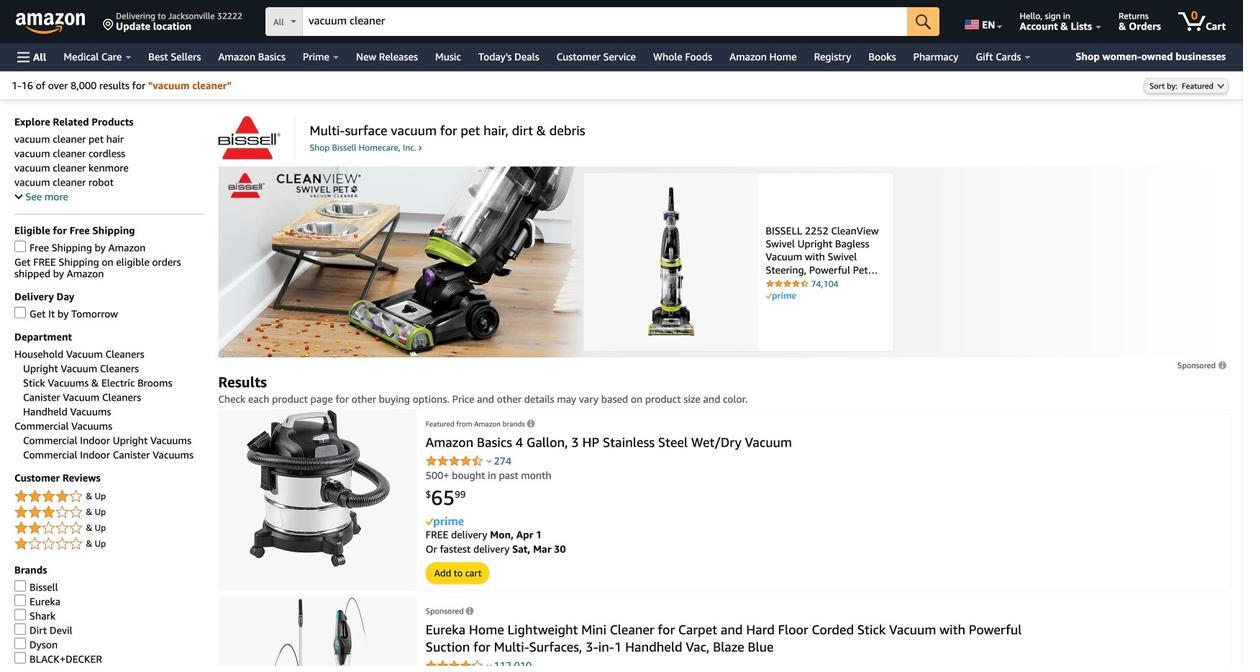Task type: locate. For each thing, give the bounding box(es) containing it.
3 checkbox image from the top
[[14, 638, 26, 649]]

2 vertical spatial checkbox image
[[14, 638, 26, 649]]

1 vertical spatial checkbox image
[[14, 623, 26, 635]]

0 vertical spatial popover image
[[486, 459, 492, 463]]

4 stars & up element
[[14, 488, 204, 505]]

1 vertical spatial popover image
[[486, 664, 492, 666]]

4 checkbox image from the top
[[14, 609, 26, 620]]

None search field
[[265, 7, 940, 37]]

3 stars & up element
[[14, 504, 204, 521]]

or fastest delivery sat, mar 30 element
[[426, 543, 566, 555]]

None submit
[[907, 7, 940, 36]]

sponsored ad - eureka home lightweight mini cleaner for carpet and hard floor corded stick vacuum with powerful suction fo... image
[[269, 598, 367, 666]]

5 checkbox image from the top
[[14, 652, 26, 664]]

checkbox image
[[14, 241, 26, 252], [14, 580, 26, 592], [14, 594, 26, 606], [14, 609, 26, 620], [14, 652, 26, 664]]

navigation navigation
[[0, 0, 1243, 71]]

eligible for prime. image
[[766, 292, 796, 301]]

popover image
[[486, 459, 492, 463], [486, 664, 492, 666]]

0 vertical spatial checkbox image
[[14, 307, 26, 318]]

checkbox image
[[14, 307, 26, 318], [14, 623, 26, 635], [14, 638, 26, 649]]

none search field inside navigation navigation
[[265, 7, 940, 37]]



Task type: vqa. For each thing, say whether or not it's contained in the screenshot.
Amazon image
yes



Task type: describe. For each thing, give the bounding box(es) containing it.
1 star & up element
[[14, 536, 204, 553]]

1 checkbox image from the top
[[14, 241, 26, 252]]

amazon image
[[16, 13, 86, 35]]

sponsored ad - amazon basics 4 gallon, 3 hp stainless steel wet/dry vacuum image
[[246, 410, 390, 567]]

1 checkbox image from the top
[[14, 307, 26, 318]]

2 checkbox image from the top
[[14, 623, 26, 635]]

free delivery mon, apr 1 element
[[426, 529, 542, 541]]

2 stars & up element
[[14, 520, 204, 537]]

2 checkbox image from the top
[[14, 580, 26, 592]]

2 popover image from the top
[[486, 664, 492, 666]]

extender expand image
[[15, 191, 23, 199]]

Search Amazon text field
[[303, 8, 907, 35]]

3 checkbox image from the top
[[14, 594, 26, 606]]

1 popover image from the top
[[486, 459, 492, 463]]

none submit inside search box
[[907, 7, 940, 36]]

dropdown image
[[1217, 83, 1224, 89]]

amazon prime image
[[426, 517, 464, 528]]



